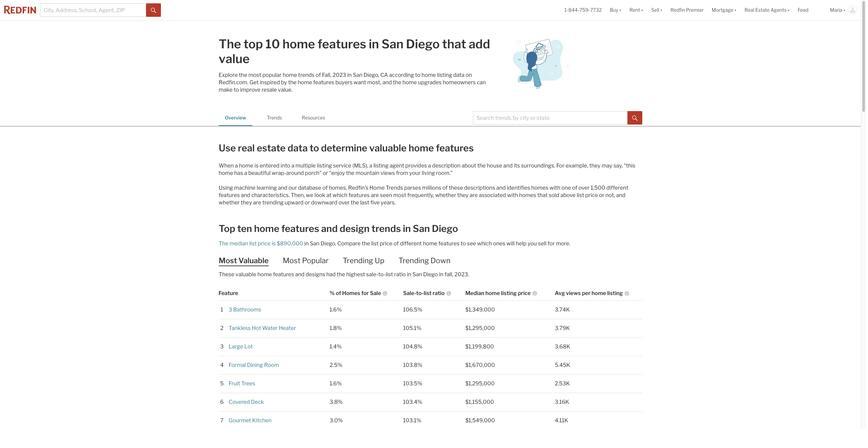 Task type: locate. For each thing, give the bounding box(es) containing it.
1 horizontal spatial most
[[283, 256, 301, 265]]

that left sold
[[538, 192, 548, 199]]

1 vertical spatial homes
[[519, 192, 536, 199]]

are down characteristics.
[[253, 200, 261, 206]]

0 horizontal spatial to-
[[378, 272, 386, 278]]

1 horizontal spatial over
[[579, 185, 590, 191]]

or down we
[[305, 200, 310, 206]]

multiple
[[296, 163, 316, 169]]

1 vertical spatial 3
[[220, 344, 224, 350]]

▾ inside rent ▾ dropdown button
[[641, 7, 644, 13]]

2 the from the top
[[219, 241, 229, 247]]

above
[[561, 192, 576, 199]]

millions
[[422, 185, 441, 191]]

submit search image
[[632, 116, 638, 121]]

0 vertical spatial views
[[381, 170, 395, 176]]

with down identifies
[[507, 192, 518, 199]]

trends up the median list price is $890,000 in san diego. compare the list price of different home features to see which ones will help you sell for more.
[[372, 223, 401, 235]]

or
[[323, 170, 328, 176], [599, 192, 605, 199], [305, 200, 310, 206]]

in inside the top 10 home features in san diego that add value
[[369, 37, 379, 51]]

1 horizontal spatial that
[[538, 192, 548, 199]]

1 the from the top
[[219, 37, 241, 51]]

1 1.6% from the top
[[330, 307, 342, 313]]

a up living
[[428, 163, 431, 169]]

ratio down fall,
[[433, 290, 445, 297]]

may
[[602, 163, 613, 169]]

$890,000
[[277, 241, 303, 247]]

2 horizontal spatial they
[[590, 163, 601, 169]]

in up diego,
[[369, 37, 379, 51]]

most inside using machine learning and our database of homes, redfin's home trends parses millions of these descriptions and identifies homes with one of over 1,500 different features and characteristics. then, we look at which features are seen most frequently, whether they are associated with homes that sold above list price or not, and whether they are trending upward or downward over the last five years.
[[393, 192, 406, 199]]

3.0%
[[330, 418, 343, 424]]

the
[[239, 72, 247, 78], [288, 79, 297, 86], [393, 79, 401, 86], [478, 163, 486, 169], [346, 170, 355, 176], [351, 200, 359, 206], [362, 241, 370, 247], [337, 272, 345, 278]]

0 horizontal spatial which
[[333, 192, 348, 199]]

features
[[318, 37, 366, 51], [313, 79, 334, 86], [436, 142, 474, 154], [219, 192, 240, 199], [349, 192, 370, 199], [281, 223, 319, 235], [439, 241, 460, 247], [273, 272, 294, 278]]

1 horizontal spatial different
[[607, 185, 629, 191]]

0 horizontal spatial is
[[255, 163, 259, 169]]

1 horizontal spatial trends
[[386, 185, 403, 191]]

1 vertical spatial to-
[[416, 290, 424, 297]]

4 ▾ from the left
[[735, 7, 737, 13]]

1 vertical spatial views
[[566, 290, 581, 297]]

buy ▾
[[610, 7, 622, 13]]

1 vertical spatial they
[[457, 192, 469, 199]]

1 vertical spatial trends
[[386, 185, 403, 191]]

are down descriptions
[[470, 192, 478, 199]]

large lot
[[229, 344, 253, 350]]

the inside the top 10 home features in san diego that add value
[[219, 37, 241, 51]]

most for most valuable
[[219, 256, 237, 265]]

and left its
[[504, 163, 513, 169]]

most inside explore the most popular home trends of fall, 2023 in san diego, ca according to home listing data on redfin.com. get inspired by the home features buyers want most, and the home upgrades homeowners can make to improve resale value.
[[248, 72, 261, 78]]

to down redfin.com.
[[234, 87, 239, 93]]

0 horizontal spatial trends
[[267, 115, 282, 121]]

1 horizontal spatial ratio
[[433, 290, 445, 297]]

3 ▾ from the left
[[661, 7, 663, 13]]

they down these at top right
[[457, 192, 469, 199]]

▾ inside sell ▾ dropdown button
[[661, 7, 663, 13]]

0 horizontal spatial over
[[339, 200, 350, 206]]

different up trending down
[[400, 241, 422, 247]]

0 vertical spatial data
[[453, 72, 465, 78]]

a right into
[[292, 163, 294, 169]]

redfin
[[671, 7, 685, 13]]

that
[[442, 37, 466, 51], [538, 192, 548, 199]]

most inside button
[[219, 256, 237, 265]]

san up the median list price is $890,000 in san diego. compare the list price of different home features to see which ones will help you sell for more.
[[413, 223, 430, 235]]

a
[[235, 163, 238, 169], [292, 163, 294, 169], [370, 163, 372, 169], [428, 163, 431, 169], [244, 170, 247, 176]]

1
[[221, 307, 223, 313]]

0 vertical spatial to-
[[378, 272, 386, 278]]

$1,349,000
[[465, 307, 495, 313]]

0 vertical spatial 3
[[229, 307, 232, 313]]

home up the by at the top left
[[283, 72, 297, 78]]

$1,155,000
[[465, 399, 494, 406]]

san up ca
[[382, 37, 404, 51]]

they left may
[[590, 163, 601, 169]]

1 vertical spatial data
[[288, 142, 308, 154]]

1 horizontal spatial whether
[[435, 192, 456, 199]]

10
[[266, 37, 280, 51]]

1 horizontal spatial valuable
[[369, 142, 407, 154]]

using machine learning and our database of homes, redfin's home trends parses millions of these descriptions and identifies homes with one of over 1,500 different features and characteristics. then, we look at which features are seen most frequently, whether they are associated with homes that sold above list price or not, and whether they are trending upward or downward over the last five years.
[[219, 185, 629, 206]]

home up upgrades
[[422, 72, 436, 78]]

which
[[333, 192, 348, 199], [477, 241, 492, 247]]

and right not,
[[616, 192, 626, 199]]

0 horizontal spatial trends
[[298, 72, 315, 78]]

according
[[389, 72, 414, 78]]

valuable down most valuable
[[236, 272, 256, 278]]

0 vertical spatial 1.6%
[[330, 307, 342, 313]]

which down homes,
[[333, 192, 348, 199]]

1 vertical spatial with
[[507, 192, 518, 199]]

▾ right the agents
[[788, 7, 790, 13]]

trending up
[[343, 256, 385, 265]]

▾ for rent ▾
[[641, 7, 644, 13]]

features inside explore the most popular home trends of fall, 2023 in san diego, ca according to home listing data on redfin.com. get inspired by the home features buyers want most, and the home upgrades homeowners can make to improve resale value.
[[313, 79, 334, 86]]

most down $890,000
[[283, 256, 301, 265]]

1 horizontal spatial is
[[272, 241, 276, 247]]

1 horizontal spatial to-
[[416, 290, 424, 297]]

1 vertical spatial most
[[393, 192, 406, 199]]

1.8%
[[330, 325, 342, 332]]

▾ right rent
[[641, 7, 644, 13]]

1 horizontal spatial views
[[566, 290, 581, 297]]

to- down up
[[378, 272, 386, 278]]

they inside when a home is entered into a multiple listing service (mls), a listing agent provides a description about the house and its surroundings. for example, they may say, "this home has a beautiful wrap-around porch" or "enjoy the mountain views from your living room."
[[590, 163, 601, 169]]

compare
[[338, 241, 361, 247]]

0 vertical spatial the
[[219, 37, 241, 51]]

home right per
[[592, 290, 606, 297]]

to up upgrades
[[415, 72, 421, 78]]

diego inside the top 10 home features in san diego that add value
[[406, 37, 440, 51]]

with up sold
[[550, 185, 561, 191]]

around
[[286, 170, 304, 176]]

trends inside explore the most popular home trends of fall, 2023 in san diego, ca according to home listing data on redfin.com. get inspired by the home features buyers want most, and the home upgrades homeowners can make to improve resale value.
[[298, 72, 315, 78]]

0 vertical spatial valuable
[[369, 142, 407, 154]]

1.6%
[[330, 307, 342, 313], [330, 381, 342, 387]]

0 vertical spatial most
[[248, 72, 261, 78]]

home right 10
[[283, 37, 315, 51]]

associated
[[479, 192, 506, 199]]

0 vertical spatial trends
[[298, 72, 315, 78]]

list inside using machine learning and our database of homes, redfin's home trends parses millions of these descriptions and identifies homes with one of over 1,500 different features and characteristics. then, we look at which features are seen most frequently, whether they are associated with homes that sold above list price or not, and whether they are trending upward or downward over the last five years.
[[577, 192, 584, 199]]

0 horizontal spatial trending
[[343, 256, 373, 265]]

the left median at the bottom of the page
[[219, 241, 229, 247]]

0 horizontal spatial most
[[248, 72, 261, 78]]

3.8%
[[330, 399, 343, 406]]

identifies
[[507, 185, 530, 191]]

features up 2023
[[318, 37, 366, 51]]

most up years.
[[393, 192, 406, 199]]

estate
[[257, 142, 286, 154]]

is up beautiful
[[255, 163, 259, 169]]

0 vertical spatial over
[[579, 185, 590, 191]]

%
[[330, 290, 335, 297]]

heater
[[279, 325, 296, 332]]

most for most popular
[[283, 256, 301, 265]]

or inside when a home is entered into a multiple listing service (mls), a listing agent provides a description about the house and its surroundings. for example, they may say, "this home has a beautiful wrap-around porch" or "enjoy the mountain views from your living room."
[[323, 170, 328, 176]]

0 vertical spatial which
[[333, 192, 348, 199]]

gourmet
[[229, 418, 251, 424]]

room
[[264, 362, 279, 369]]

the right about
[[478, 163, 486, 169]]

▾ inside buy ▾ dropdown button
[[620, 7, 622, 13]]

over
[[579, 185, 590, 191], [339, 200, 350, 206]]

database
[[298, 185, 321, 191]]

3 right the 1
[[229, 307, 232, 313]]

1 horizontal spatial with
[[550, 185, 561, 191]]

ratio up sale-
[[394, 272, 406, 278]]

1 horizontal spatial data
[[453, 72, 465, 78]]

to-
[[378, 272, 386, 278], [416, 290, 424, 297]]

▾ for maria ▾
[[844, 7, 846, 13]]

that left add
[[442, 37, 466, 51]]

ratio
[[394, 272, 406, 278], [433, 290, 445, 297]]

0 horizontal spatial views
[[381, 170, 395, 176]]

sell
[[652, 7, 660, 13]]

0 horizontal spatial 3
[[220, 344, 224, 350]]

0 horizontal spatial data
[[288, 142, 308, 154]]

the right the by at the top left
[[288, 79, 297, 86]]

redfin premier button
[[667, 0, 708, 20]]

3 left large
[[220, 344, 224, 350]]

sell
[[538, 241, 547, 247]]

▾ for sell ▾
[[661, 7, 663, 13]]

7732
[[590, 7, 602, 13]]

learning
[[257, 185, 277, 191]]

trending down
[[399, 256, 451, 265]]

the down according
[[393, 79, 401, 86]]

1 vertical spatial the
[[219, 241, 229, 247]]

mortgage
[[712, 7, 734, 13]]

a up the mountain
[[370, 163, 372, 169]]

gourmet kitchen link
[[229, 418, 272, 424]]

listing inside explore the most popular home trends of fall, 2023 in san diego, ca according to home listing data on redfin.com. get inspired by the home features buyers want most, and the home upgrades homeowners can make to improve resale value.
[[437, 72, 452, 78]]

fruit
[[229, 381, 240, 387]]

trends left fall,
[[298, 72, 315, 78]]

value.
[[278, 87, 293, 93]]

▾ right buy
[[620, 7, 622, 13]]

▾ inside mortgage ▾ dropdown button
[[735, 7, 737, 13]]

0 vertical spatial different
[[607, 185, 629, 191]]

sale-
[[403, 290, 416, 297]]

2 ▾ from the left
[[641, 7, 644, 13]]

views left per
[[566, 290, 581, 297]]

0 vertical spatial is
[[255, 163, 259, 169]]

1 horizontal spatial trending
[[399, 256, 429, 265]]

5.45k
[[555, 362, 570, 369]]

most up 'these'
[[219, 256, 237, 265]]

these valuable home features and designs had the highest sale-to-list ratio in san diego in fall, 2023.
[[219, 272, 469, 278]]

to
[[415, 72, 421, 78], [234, 87, 239, 93], [310, 142, 319, 154], [461, 241, 466, 247]]

▾ right maria
[[844, 7, 846, 13]]

gourmet kitchen
[[229, 418, 272, 424]]

these
[[449, 185, 463, 191]]

home inside the top 10 home features in san diego that add value
[[283, 37, 315, 51]]

that inside the top 10 home features in san diego that add value
[[442, 37, 466, 51]]

0 horizontal spatial different
[[400, 241, 422, 247]]

1 horizontal spatial or
[[323, 170, 328, 176]]

3.74k
[[555, 307, 570, 313]]

2 1.6% from the top
[[330, 381, 342, 387]]

views down the agent
[[381, 170, 395, 176]]

and down ca
[[383, 79, 392, 86]]

features down most popular
[[273, 272, 294, 278]]

0 vertical spatial or
[[323, 170, 328, 176]]

0 horizontal spatial for
[[362, 290, 369, 297]]

that inside using machine learning and our database of homes, redfin's home trends parses millions of these descriptions and identifies homes with one of over 1,500 different features and characteristics. then, we look at which features are seen most frequently, whether they are associated with homes that sold above list price or not, and whether they are trending upward or downward over the last five years.
[[538, 192, 548, 199]]

1 $1,295,000 from the top
[[465, 325, 495, 332]]

buyers
[[336, 79, 353, 86]]

0 horizontal spatial or
[[305, 200, 310, 206]]

103.8%
[[403, 362, 423, 369]]

data up homeowners in the top right of the page
[[453, 72, 465, 78]]

1 vertical spatial which
[[477, 241, 492, 247]]

trends
[[267, 115, 282, 121], [386, 185, 403, 191]]

▾ for mortgage ▾
[[735, 7, 737, 13]]

features down fall,
[[313, 79, 334, 86]]

the left last in the left top of the page
[[351, 200, 359, 206]]

1 vertical spatial that
[[538, 192, 548, 199]]

the up redfin.com.
[[239, 72, 247, 78]]

the down service
[[346, 170, 355, 176]]

most up get
[[248, 72, 261, 78]]

2 $1,295,000 from the top
[[465, 381, 495, 387]]

of left these at top right
[[443, 185, 448, 191]]

2 vertical spatial or
[[305, 200, 310, 206]]

or left "enjoy
[[323, 170, 328, 176]]

% of homes for sale
[[330, 290, 381, 297]]

for right sell
[[548, 241, 555, 247]]

to- up 106.5%
[[416, 290, 424, 297]]

1 horizontal spatial trends
[[372, 223, 401, 235]]

help
[[516, 241, 527, 247]]

say,
[[614, 163, 623, 169]]

2 most from the left
[[283, 256, 301, 265]]

0 horizontal spatial most
[[219, 256, 237, 265]]

rent ▾ button
[[630, 0, 644, 20]]

real estate agents ▾ button
[[741, 0, 794, 20]]

real estate agents ▾ link
[[745, 0, 790, 20]]

1 vertical spatial or
[[599, 192, 605, 199]]

over down homes,
[[339, 200, 350, 206]]

1 horizontal spatial most
[[393, 192, 406, 199]]

6
[[220, 399, 224, 406]]

features up down
[[439, 241, 460, 247]]

2
[[221, 325, 224, 332]]

0 horizontal spatial with
[[507, 192, 518, 199]]

0 horizontal spatial that
[[442, 37, 466, 51]]

of left fall,
[[316, 72, 321, 78]]

different inside using machine learning and our database of homes, redfin's home trends parses millions of these descriptions and identifies homes with one of over 1,500 different features and characteristics. then, we look at which features are seen most frequently, whether they are associated with homes that sold above list price or not, and whether they are trending upward or downward over the last five years.
[[607, 185, 629, 191]]

home down when
[[219, 170, 233, 176]]

$1,295,000 down $1,670,000
[[465, 381, 495, 387]]

2.53k
[[555, 381, 570, 387]]

san up want on the left top
[[353, 72, 363, 78]]

over left 1,500
[[579, 185, 590, 191]]

1 vertical spatial diego
[[432, 223, 458, 235]]

0 horizontal spatial whether
[[219, 200, 240, 206]]

0 vertical spatial $1,295,000
[[465, 325, 495, 332]]

ca
[[381, 72, 388, 78]]

feed button
[[794, 0, 826, 20]]

data up the multiple
[[288, 142, 308, 154]]

2 trending from the left
[[399, 256, 429, 265]]

trends down resale at the left top of the page
[[267, 115, 282, 121]]

redfin's
[[348, 185, 368, 191]]

2 vertical spatial they
[[241, 200, 252, 206]]

0 horizontal spatial ratio
[[394, 272, 406, 278]]

are up five
[[371, 192, 379, 199]]

redfin.com.
[[219, 79, 248, 86]]

1 vertical spatial trends
[[372, 223, 401, 235]]

top
[[219, 223, 235, 235]]

1 vertical spatial 1.6%
[[330, 381, 342, 387]]

0 vertical spatial diego
[[406, 37, 440, 51]]

median
[[465, 290, 484, 297]]

or down 1,500
[[599, 192, 605, 199]]

is left $890,000
[[272, 241, 276, 247]]

0 horizontal spatial valuable
[[236, 272, 256, 278]]

2023.
[[455, 272, 469, 278]]

0 vertical spatial for
[[548, 241, 555, 247]]

6 ▾ from the left
[[844, 7, 846, 13]]

real estate agents ▾
[[745, 7, 790, 13]]

homes right identifies
[[532, 185, 549, 191]]

1 horizontal spatial 3
[[229, 307, 232, 313]]

5 ▾ from the left
[[788, 7, 790, 13]]

most inside button
[[283, 256, 301, 265]]

0 vertical spatial homes
[[532, 185, 549, 191]]

1 vertical spatial ratio
[[433, 290, 445, 297]]

homes,
[[329, 185, 347, 191]]

1 vertical spatial is
[[272, 241, 276, 247]]

overview link
[[219, 110, 252, 125]]

0 horizontal spatial they
[[241, 200, 252, 206]]

and left the our
[[278, 185, 287, 191]]

homes down identifies
[[519, 192, 536, 199]]

0 vertical spatial ratio
[[394, 272, 406, 278]]

most
[[219, 256, 237, 265], [283, 256, 301, 265]]

1 most from the left
[[219, 256, 237, 265]]

0 vertical spatial that
[[442, 37, 466, 51]]

bathrooms
[[233, 307, 261, 313]]

0 vertical spatial they
[[590, 163, 601, 169]]

they
[[590, 163, 601, 169], [457, 192, 469, 199], [241, 200, 252, 206]]

home right the by at the top left
[[298, 79, 312, 86]]

1.6% down %
[[330, 307, 342, 313]]

listing
[[437, 72, 452, 78], [317, 163, 332, 169], [374, 163, 389, 169], [501, 290, 517, 297], [607, 290, 623, 297]]

1 trending from the left
[[343, 256, 373, 265]]

lot
[[245, 344, 253, 350]]

ones
[[493, 241, 506, 247]]

san inside the top 10 home features in san diego that add value
[[382, 37, 404, 51]]

porch"
[[305, 170, 322, 176]]

1 vertical spatial $1,295,000
[[465, 381, 495, 387]]

1.6% for 103.5%
[[330, 381, 342, 387]]

whether down using
[[219, 200, 240, 206]]

1 vertical spatial different
[[400, 241, 422, 247]]

1 ▾ from the left
[[620, 7, 622, 13]]



Task type: describe. For each thing, give the bounding box(es) containing it.
see
[[467, 241, 476, 247]]

entered
[[260, 163, 280, 169]]

1 horizontal spatial are
[[371, 192, 379, 199]]

and inside when a home is entered into a multiple listing service (mls), a listing agent provides a description about the house and its surroundings. for example, they may say, "this home has a beautiful wrap-around porch" or "enjoy the mountain views from your living room."
[[504, 163, 513, 169]]

kitchen
[[252, 418, 272, 424]]

homes
[[342, 290, 360, 297]]

in up the median list price is $890,000 in san diego. compare the list price of different home features to see which ones will help you sell for more.
[[403, 223, 411, 235]]

explore the most popular home trends of fall, 2023 in san diego, ca according to home listing data on redfin.com. get inspired by the home features buyers want most, and the home upgrades homeowners can make to improve resale value.
[[219, 72, 486, 93]]

the median list price is $890,000 link
[[219, 241, 303, 247]]

and inside explore the most popular home trends of fall, 2023 in san diego, ca according to home listing data on redfin.com. get inspired by the home features buyers want most, and the home upgrades homeowners can make to improve resale value.
[[383, 79, 392, 86]]

seen
[[380, 192, 392, 199]]

more.
[[556, 241, 571, 247]]

resources link
[[297, 110, 330, 125]]

1 horizontal spatial which
[[477, 241, 492, 247]]

a up has
[[235, 163, 238, 169]]

example,
[[566, 163, 588, 169]]

and down most popular
[[295, 272, 305, 278]]

rent
[[630, 7, 640, 13]]

we
[[306, 192, 314, 199]]

formal
[[229, 362, 246, 369]]

2 horizontal spatial are
[[470, 192, 478, 199]]

the for the top 10 home features in san diego that add value
[[219, 37, 241, 51]]

(mls),
[[353, 163, 368, 169]]

up
[[375, 256, 385, 265]]

top ten home features and design trends in san diego
[[219, 223, 458, 235]]

a right has
[[244, 170, 247, 176]]

sale-
[[366, 272, 378, 278]]

most popular
[[283, 256, 329, 265]]

can
[[477, 79, 486, 86]]

the right compare
[[362, 241, 370, 247]]

by
[[281, 79, 287, 86]]

popular
[[263, 72, 282, 78]]

real
[[238, 142, 255, 154]]

trending up button
[[343, 256, 399, 266]]

1 vertical spatial valuable
[[236, 272, 256, 278]]

$1,295,000 for 103.5%
[[465, 381, 495, 387]]

Search trends by city or state search field
[[473, 111, 628, 125]]

$1,670,000
[[465, 362, 495, 369]]

rent ▾ button
[[626, 0, 648, 20]]

of up at at left
[[323, 185, 328, 191]]

in inside explore the most popular home trends of fall, 2023 in san diego, ca according to home listing data on redfin.com. get inspired by the home features buyers want most, and the home upgrades homeowners can make to improve resale value.
[[347, 72, 352, 78]]

1 vertical spatial whether
[[219, 200, 240, 206]]

home up the median list price is $890,000 link
[[254, 223, 279, 235]]

"enjoy
[[329, 170, 345, 176]]

buy ▾ button
[[606, 0, 626, 20]]

0 horizontal spatial are
[[253, 200, 261, 206]]

trending for trending down
[[399, 256, 429, 265]]

home up "trending down" button
[[423, 241, 437, 247]]

103.4%
[[403, 399, 422, 406]]

trees
[[242, 381, 256, 387]]

descriptions
[[464, 185, 495, 191]]

of up 'trending up' button
[[394, 241, 399, 247]]

mortgage ▾ button
[[708, 0, 741, 20]]

use
[[219, 142, 236, 154]]

0 vertical spatial whether
[[435, 192, 456, 199]]

machine
[[234, 185, 256, 191]]

1-844-759-7732
[[565, 7, 602, 13]]

trending for trending up
[[343, 256, 373, 265]]

covered
[[229, 399, 250, 406]]

most valuable
[[219, 256, 269, 265]]

use real estate data to determine valuable home features
[[219, 142, 474, 154]]

submit search image
[[151, 8, 156, 13]]

1.4%
[[330, 344, 342, 350]]

in up sale-
[[407, 272, 411, 278]]

5
[[220, 381, 224, 387]]

designs
[[306, 272, 325, 278]]

to up the multiple
[[310, 142, 319, 154]]

sell ▾ button
[[652, 0, 663, 20]]

3.16k
[[555, 399, 569, 406]]

sell ▾ button
[[648, 0, 667, 20]]

will
[[507, 241, 515, 247]]

$1,295,000 for 105.1%
[[465, 325, 495, 332]]

trending down button
[[399, 256, 465, 266]]

2 vertical spatial diego
[[423, 272, 438, 278]]

data inside explore the most popular home trends of fall, 2023 in san diego, ca according to home listing data on redfin.com. get inspired by the home features buyers want most, and the home upgrades homeowners can make to improve resale value.
[[453, 72, 465, 78]]

4
[[220, 362, 224, 369]]

valuable
[[239, 256, 269, 265]]

dining
[[247, 362, 263, 369]]

is inside when a home is entered into a multiple listing service (mls), a listing agent provides a description about the house and its surroundings. for example, they may say, "this home has a beautiful wrap-around porch" or "enjoy the mountain views from your living room."
[[255, 163, 259, 169]]

to left see
[[461, 241, 466, 247]]

trends inside using machine learning and our database of homes, redfin's home trends parses millions of these descriptions and identifies homes with one of over 1,500 different features and characteristics. then, we look at which features are seen most frequently, whether they are associated with homes that sold above list price or not, and whether they are trending upward or downward over the last five years.
[[386, 185, 403, 191]]

106.5%
[[403, 307, 423, 313]]

of right %
[[336, 290, 341, 297]]

buy ▾ button
[[610, 0, 622, 20]]

formal dining room
[[229, 362, 279, 369]]

large
[[229, 344, 243, 350]]

which inside using machine learning and our database of homes, redfin's home trends parses millions of these descriptions and identifies homes with one of over 1,500 different features and characteristics. then, we look at which features are seen most frequently, whether they are associated with homes that sold above list price or not, and whether they are trending upward or downward over the last five years.
[[333, 192, 348, 199]]

median
[[230, 241, 248, 247]]

from
[[396, 170, 408, 176]]

san inside explore the most popular home trends of fall, 2023 in san diego, ca according to home listing data on redfin.com. get inspired by the home features buyers want most, and the home upgrades homeowners can make to improve resale value.
[[353, 72, 363, 78]]

features down using
[[219, 192, 240, 199]]

rent ▾
[[630, 7, 644, 13]]

you
[[528, 241, 537, 247]]

▾ inside "real estate agents ▾" link
[[788, 7, 790, 13]]

feed
[[798, 7, 809, 13]]

san down trending down
[[413, 272, 422, 278]]

1 vertical spatial over
[[339, 200, 350, 206]]

years.
[[381, 200, 396, 206]]

about
[[462, 163, 476, 169]]

fruit trees
[[229, 381, 256, 387]]

844-
[[569, 7, 580, 13]]

features inside the top 10 home features in san diego that add value
[[318, 37, 366, 51]]

the inside using machine learning and our database of homes, redfin's home trends parses millions of these descriptions and identifies homes with one of over 1,500 different features and characteristics. then, we look at which features are seen most frequently, whether they are associated with homes that sold above list price or not, and whether they are trending upward or downward over the last five years.
[[351, 200, 359, 206]]

home up provides
[[409, 142, 434, 154]]

explore
[[219, 72, 238, 78]]

1.6% for 106.5%
[[330, 307, 342, 313]]

3 for 3
[[220, 344, 224, 350]]

in left fall,
[[439, 272, 444, 278]]

fall,
[[322, 72, 332, 78]]

price inside using machine learning and our database of homes, redfin's home trends parses millions of these descriptions and identifies homes with one of over 1,500 different features and characteristics. then, we look at which features are seen most frequently, whether they are associated with homes that sold above list price or not, and whether they are trending upward or downward over the last five years.
[[586, 192, 598, 199]]

get
[[250, 79, 259, 86]]

its
[[514, 163, 520, 169]]

home down valuable
[[258, 272, 272, 278]]

the right had
[[337, 272, 345, 278]]

mortgage ▾
[[712, 7, 737, 13]]

and up associated
[[497, 185, 506, 191]]

your
[[410, 170, 421, 176]]

water
[[262, 325, 278, 332]]

home down according
[[403, 79, 417, 86]]

the top 10 home features in san diego that add value
[[219, 37, 490, 66]]

1 horizontal spatial for
[[548, 241, 555, 247]]

0 vertical spatial trends
[[267, 115, 282, 121]]

has
[[234, 170, 243, 176]]

estate
[[756, 7, 770, 13]]

mountain
[[356, 170, 380, 176]]

of inside explore the most popular home trends of fall, 2023 in san diego, ca according to home listing data on redfin.com. get inspired by the home features buyers want most, and the home upgrades homeowners can make to improve resale value.
[[316, 72, 321, 78]]

and up diego.
[[321, 223, 338, 235]]

2 horizontal spatial or
[[599, 192, 605, 199]]

of right "one"
[[572, 185, 578, 191]]

on
[[466, 72, 472, 78]]

san left diego.
[[310, 241, 320, 247]]

not,
[[606, 192, 615, 199]]

views inside when a home is entered into a multiple listing service (mls), a listing agent provides a description about the house and its surroundings. for example, they may say, "this home has a beautiful wrap-around porch" or "enjoy the mountain views from your living room."
[[381, 170, 395, 176]]

1 horizontal spatial they
[[457, 192, 469, 199]]

City, Address, School, Agent, ZIP search field
[[40, 3, 146, 17]]

home up has
[[239, 163, 253, 169]]

▾ for buy ▾
[[620, 7, 622, 13]]

home right the median at the right of page
[[486, 290, 500, 297]]

in right $890,000
[[304, 241, 309, 247]]

service
[[333, 163, 351, 169]]

agents
[[771, 7, 787, 13]]

median home listing price
[[465, 290, 531, 297]]

features down redfin's
[[349, 192, 370, 199]]

0 vertical spatial with
[[550, 185, 561, 191]]

3.79k
[[555, 325, 570, 332]]

trending
[[262, 200, 284, 206]]

parses
[[404, 185, 421, 191]]

tankless
[[229, 325, 251, 332]]

features up description
[[436, 142, 474, 154]]

and down machine
[[241, 192, 250, 199]]

covered deck
[[229, 399, 264, 406]]

$1,199,800
[[465, 344, 494, 350]]

1-
[[565, 7, 569, 13]]

the for the median list price is $890,000 in san diego. compare the list price of different home features to see which ones will help you sell for more.
[[219, 241, 229, 247]]

3 for 3 bathrooms
[[229, 307, 232, 313]]

covered deck link
[[229, 399, 264, 406]]

1 vertical spatial for
[[362, 290, 369, 297]]

features up $890,000
[[281, 223, 319, 235]]



Task type: vqa. For each thing, say whether or not it's contained in the screenshot.


